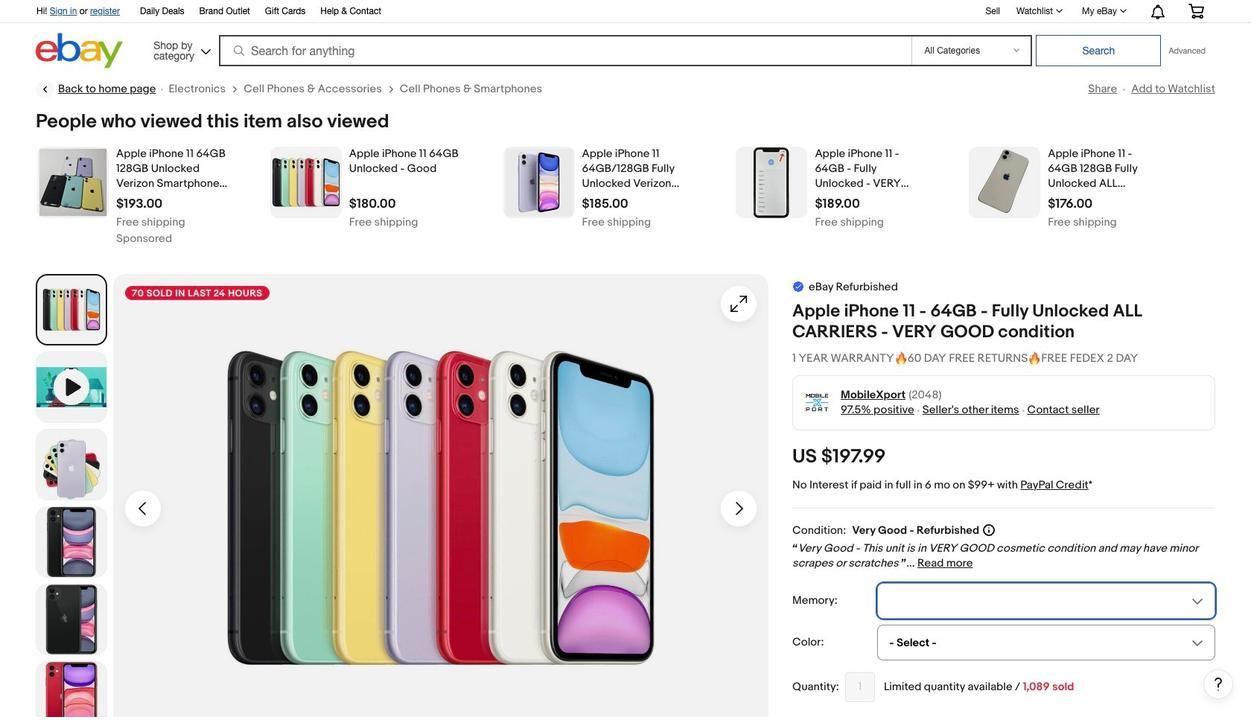 Task type: vqa. For each thing, say whether or not it's contained in the screenshot.
and
no



Task type: locate. For each thing, give the bounding box(es) containing it.
my ebay image
[[1121, 9, 1127, 13]]

None text field
[[116, 197, 163, 212], [349, 197, 396, 212], [815, 197, 861, 212], [1049, 197, 1093, 212], [1049, 218, 1118, 228], [846, 673, 875, 703], [116, 197, 163, 212], [349, 197, 396, 212], [815, 197, 861, 212], [1049, 197, 1093, 212], [1049, 218, 1118, 228], [846, 673, 875, 703]]

picture 1 of 10 image
[[39, 277, 104, 343]]

watchlist image
[[1057, 9, 1063, 13]]

picture 4 of 10 image
[[37, 585, 107, 655]]

your shopping cart image
[[1188, 4, 1206, 19]]

None submit
[[1037, 35, 1162, 66]]

None text field
[[582, 197, 629, 212], [116, 218, 185, 228], [349, 218, 418, 228], [582, 218, 651, 228], [815, 218, 885, 228], [582, 197, 629, 212], [116, 218, 185, 228], [349, 218, 418, 228], [582, 218, 651, 228], [815, 218, 885, 228]]

banner
[[28, 0, 1216, 72]]

video 1 of 1 image
[[37, 352, 107, 422]]

apple iphone 11 - 64gb - fully unlocked all carriers - very good condition - picture 1 of 10 image
[[113, 274, 769, 718]]

account navigation
[[28, 0, 1216, 23]]

help, opens dialogs image
[[1212, 677, 1226, 692]]



Task type: describe. For each thing, give the bounding box(es) containing it.
Search for anything text field
[[221, 37, 909, 65]]

picture 2 of 10 image
[[37, 430, 107, 500]]

picture 5 of 10 image
[[37, 662, 107, 718]]

picture 3 of 10 image
[[37, 507, 107, 577]]

text__icon image
[[793, 281, 805, 292]]



